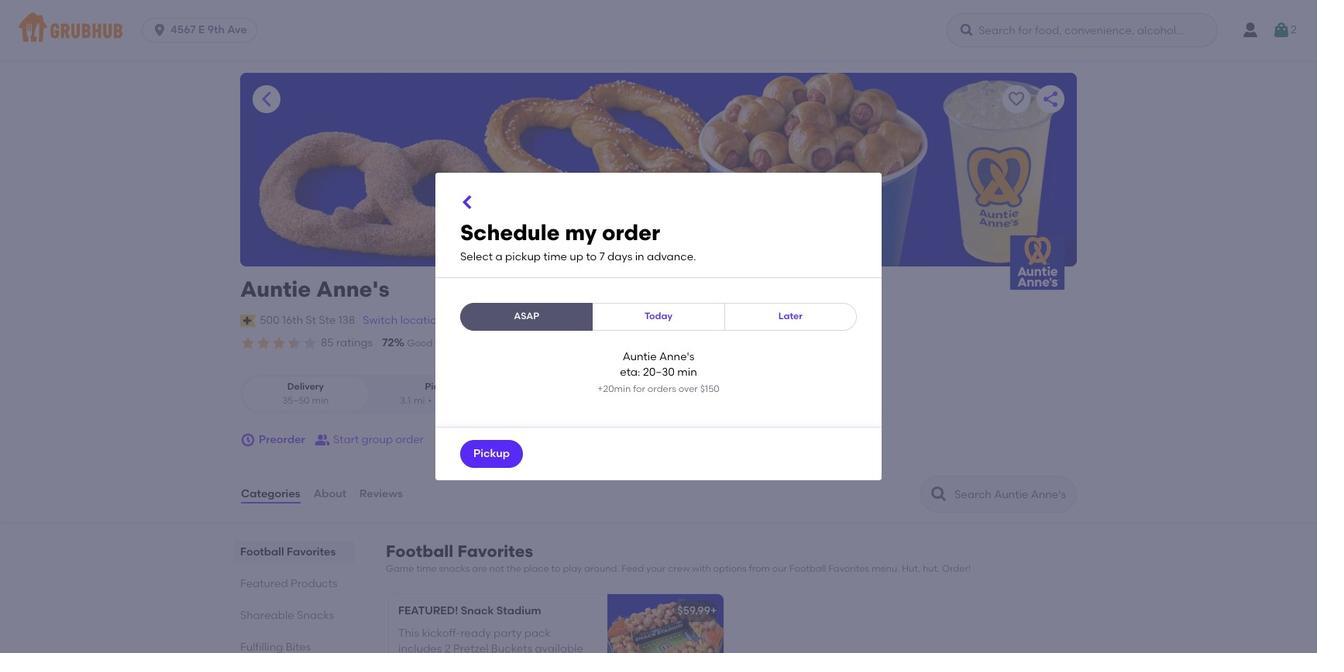 Task type: vqa. For each thing, say whether or not it's contained in the screenshot.
Feed on the left bottom of the page
yes



Task type: locate. For each thing, give the bounding box(es) containing it.
favorites up 'not'
[[458, 542, 533, 561]]

reviews
[[360, 488, 403, 501]]

later
[[779, 311, 803, 322]]

2 horizontal spatial min
[[678, 366, 698, 379]]

1 horizontal spatial 20–30
[[643, 366, 675, 379]]

+20min
[[598, 384, 631, 394]]

0 vertical spatial order
[[602, 219, 661, 246]]

4567 e 9th ave button
[[142, 18, 264, 43]]

select
[[461, 250, 493, 263]]

0 horizontal spatial favorites
[[287, 546, 336, 559]]

delivery 35–50 min
[[283, 382, 329, 406]]

order
[[602, 219, 661, 246], [642, 338, 666, 349], [396, 433, 424, 446]]

min
[[678, 366, 698, 379], [312, 395, 329, 406], [465, 395, 481, 406]]

delivery
[[287, 382, 324, 393]]

1 horizontal spatial anne's
[[660, 350, 695, 364]]

min down delivery
[[312, 395, 329, 406]]

0 vertical spatial auntie
[[240, 276, 311, 302]]

featured
[[240, 578, 288, 591]]

1 vertical spatial time
[[417, 564, 437, 575]]

products
[[291, 578, 338, 591]]

min up over
[[678, 366, 698, 379]]

1 horizontal spatial 2
[[1292, 23, 1298, 36]]

location
[[401, 314, 444, 327]]

1 horizontal spatial to
[[586, 250, 597, 263]]

main navigation navigation
[[0, 0, 1318, 60]]

share icon image
[[1042, 90, 1061, 109]]

football
[[386, 542, 454, 561], [240, 546, 284, 559], [790, 564, 827, 575]]

time
[[544, 250, 568, 263], [417, 564, 437, 575]]

order inside schedule my order select a pickup time up to 7 days in advance.
[[602, 219, 661, 246]]

0 horizontal spatial to
[[552, 564, 561, 575]]

about button
[[313, 467, 347, 523]]

1 horizontal spatial min
[[465, 395, 481, 406]]

order down today button
[[642, 338, 666, 349]]

0 horizontal spatial pickup
[[425, 382, 456, 393]]

pickup button
[[461, 440, 523, 468]]

$59.99
[[678, 605, 711, 618]]

snacks
[[297, 609, 334, 623]]

pack
[[525, 627, 551, 640]]

feed
[[622, 564, 644, 575]]

1 horizontal spatial auntie
[[623, 350, 657, 364]]

20–30 inside auntie anne's eta: 20–30 min +20min for orders over $150
[[643, 366, 675, 379]]

start
[[333, 433, 359, 446]]

favorites
[[458, 542, 533, 561], [287, 546, 336, 559], [829, 564, 870, 575]]

1 vertical spatial 20–30
[[435, 395, 462, 406]]

auntie up '500'
[[240, 276, 311, 302]]

min inside pickup 3.1 mi • 20–30 min
[[465, 395, 481, 406]]

1 vertical spatial svg image
[[240, 433, 256, 448]]

order right group
[[396, 433, 424, 446]]

0 horizontal spatial anne's
[[316, 276, 390, 302]]

football up game
[[386, 542, 454, 561]]

85 ratings
[[321, 336, 373, 350]]

20–30 inside pickup 3.1 mi • 20–30 min
[[435, 395, 462, 406]]

order inside start group order 'button'
[[396, 433, 424, 446]]

time right game
[[417, 564, 437, 575]]

auntie inside auntie anne's eta: 20–30 min +20min for orders over $150
[[623, 350, 657, 364]]

menu.
[[872, 564, 900, 575]]

to inside football favorites game time snacks are not the place to play around. feed your crew with options from our football favorites menu. hut, hut. order!
[[552, 564, 561, 575]]

0 horizontal spatial 2
[[445, 643, 451, 654]]

1 vertical spatial pickup
[[474, 447, 510, 460]]

min right •
[[465, 395, 481, 406]]

0 horizontal spatial football
[[240, 546, 284, 559]]

0 horizontal spatial svg image
[[152, 22, 168, 38]]

svg image
[[1273, 21, 1292, 40], [152, 22, 168, 38], [459, 193, 478, 212]]

auntie down correct order
[[623, 350, 657, 364]]

to left 7
[[586, 250, 597, 263]]

to
[[586, 250, 597, 263], [552, 564, 561, 575]]

favorites up products
[[287, 546, 336, 559]]

favorites left menu.
[[829, 564, 870, 575]]

138
[[339, 314, 355, 327]]

with
[[693, 564, 711, 575]]

anne's
[[316, 276, 390, 302], [660, 350, 695, 364]]

good
[[407, 338, 433, 349]]

1 horizontal spatial svg image
[[960, 22, 975, 38]]

20–30 up the orders
[[643, 366, 675, 379]]

schedule my order select a pickup time up to 7 days in advance.
[[461, 219, 697, 263]]

advance.
[[647, 250, 697, 263]]

to left play at the left bottom
[[552, 564, 561, 575]]

order for group
[[396, 433, 424, 446]]

our
[[773, 564, 788, 575]]

football up featured
[[240, 546, 284, 559]]

0 horizontal spatial svg image
[[240, 433, 256, 448]]

pickup 3.1 mi • 20–30 min
[[400, 382, 481, 406]]

0 vertical spatial anne's
[[316, 276, 390, 302]]

1 horizontal spatial pickup
[[474, 447, 510, 460]]

min inside auntie anne's eta: 20–30 min +20min for orders over $150
[[678, 366, 698, 379]]

auntie anne's logo image
[[1011, 236, 1065, 290]]

correct order
[[605, 338, 666, 349]]

snacks
[[439, 564, 470, 575]]

svg image inside 2 button
[[1273, 21, 1292, 40]]

the
[[507, 564, 522, 575]]

good food
[[407, 338, 456, 349]]

ready
[[461, 627, 491, 640]]

save this restaurant image
[[1008, 90, 1026, 109]]

0 vertical spatial 20–30
[[643, 366, 675, 379]]

ratings
[[336, 336, 373, 350]]

20–30 right •
[[435, 395, 462, 406]]

2 vertical spatial order
[[396, 433, 424, 446]]

1 vertical spatial anne's
[[660, 350, 695, 364]]

ste
[[319, 314, 336, 327]]

auntie for auntie anne's eta: 20–30 min +20min for orders over $150
[[623, 350, 657, 364]]

e
[[198, 23, 205, 36]]

0 horizontal spatial time
[[417, 564, 437, 575]]

0 vertical spatial pickup
[[425, 382, 456, 393]]

subscription pass image
[[240, 315, 256, 327]]

pickup inside button
[[474, 447, 510, 460]]

anne's up over
[[660, 350, 695, 364]]

0 vertical spatial time
[[544, 250, 568, 263]]

order up in at the top of page
[[602, 219, 661, 246]]

0 vertical spatial svg image
[[960, 22, 975, 38]]

0 horizontal spatial 20–30
[[435, 395, 462, 406]]

auntie for auntie anne's
[[240, 276, 311, 302]]

option group
[[240, 375, 506, 414]]

svg image for 4567 e 9th ave
[[152, 22, 168, 38]]

group
[[362, 433, 393, 446]]

Search Auntie Anne's search field
[[954, 488, 1072, 502]]

1 horizontal spatial favorites
[[458, 542, 533, 561]]

500
[[260, 314, 280, 327]]

anne's up 138
[[316, 276, 390, 302]]

0 horizontal spatial min
[[312, 395, 329, 406]]

this kickoff-ready party pack includes 2 pretzel buckets availabl
[[398, 627, 584, 654]]

featured!
[[398, 605, 458, 618]]

switch location
[[363, 314, 444, 327]]

2
[[1292, 23, 1298, 36], [445, 643, 451, 654]]

to inside schedule my order select a pickup time up to 7 days in advance.
[[586, 250, 597, 263]]

0 vertical spatial to
[[586, 250, 597, 263]]

1 horizontal spatial time
[[544, 250, 568, 263]]

search icon image
[[930, 485, 949, 504]]

pickup inside pickup 3.1 mi • 20–30 min
[[425, 382, 456, 393]]

svg image
[[960, 22, 975, 38], [240, 433, 256, 448]]

snack
[[461, 605, 494, 618]]

anne's inside auntie anne's eta: 20–30 min +20min for orders over $150
[[660, 350, 695, 364]]

star icon image
[[240, 336, 256, 351], [256, 336, 271, 351], [271, 336, 287, 351], [287, 336, 302, 351], [287, 336, 302, 351], [302, 336, 318, 351]]

2 horizontal spatial favorites
[[829, 564, 870, 575]]

2 horizontal spatial svg image
[[1273, 21, 1292, 40]]

my
[[565, 219, 597, 246]]

svg image inside 4567 e 9th ave button
[[152, 22, 168, 38]]

1 vertical spatial auntie
[[623, 350, 657, 364]]

time left up
[[544, 250, 568, 263]]

featured! snack stadium
[[398, 605, 542, 618]]

1 vertical spatial to
[[552, 564, 561, 575]]

auntie anne's
[[240, 276, 390, 302]]

0 vertical spatial 2
[[1292, 23, 1298, 36]]

svg image inside main navigation navigation
[[960, 22, 975, 38]]

football for football favorites
[[240, 546, 284, 559]]

pickup
[[506, 250, 541, 263]]

auntie
[[240, 276, 311, 302], [623, 350, 657, 364]]

0 horizontal spatial auntie
[[240, 276, 311, 302]]

1 horizontal spatial football
[[386, 542, 454, 561]]

1 vertical spatial 2
[[445, 643, 451, 654]]

football right our
[[790, 564, 827, 575]]

football favorites game time snacks are not the place to play around. feed your crew with options from our football favorites menu. hut, hut. order!
[[386, 542, 971, 575]]

are
[[472, 564, 487, 575]]

35–50
[[283, 395, 310, 406]]

start group order button
[[315, 426, 424, 454]]



Task type: describe. For each thing, give the bounding box(es) containing it.
later button
[[725, 303, 857, 331]]

500 16th st ste 138
[[260, 314, 355, 327]]

pickup for pickup 3.1 mi • 20–30 min
[[425, 382, 456, 393]]

start group order
[[333, 433, 424, 446]]

includes
[[398, 643, 442, 654]]

mi
[[414, 395, 425, 406]]

switch location button
[[362, 312, 444, 329]]

options
[[714, 564, 747, 575]]

game
[[386, 564, 414, 575]]

preorder button
[[240, 426, 305, 454]]

+
[[711, 605, 717, 618]]

$59.99 +
[[678, 605, 717, 618]]

500 16th st ste 138 button
[[259, 312, 356, 329]]

4567
[[171, 23, 196, 36]]

your
[[647, 564, 666, 575]]

a
[[496, 250, 503, 263]]

today
[[645, 311, 673, 322]]

stadium
[[497, 605, 542, 618]]

switch
[[363, 314, 398, 327]]

orders
[[648, 384, 677, 394]]

caret left icon image
[[257, 90, 276, 109]]

ave
[[227, 23, 247, 36]]

crew
[[668, 564, 690, 575]]

asap
[[514, 311, 540, 322]]

svg image for 2
[[1273, 21, 1292, 40]]

this
[[398, 627, 419, 640]]

9th
[[208, 23, 225, 36]]

72
[[382, 336, 394, 350]]

correct
[[605, 338, 640, 349]]

st
[[306, 314, 316, 327]]

favorites for football favorites game time snacks are not the place to play around. feed your crew with options from our football favorites menu. hut, hut. order!
[[458, 542, 533, 561]]

order for my
[[602, 219, 661, 246]]

today button
[[593, 303, 725, 331]]

2 horizontal spatial football
[[790, 564, 827, 575]]

hut,
[[902, 564, 921, 575]]

reviews button
[[359, 467, 404, 523]]

around.
[[585, 564, 620, 575]]

shareable snacks
[[240, 609, 334, 623]]

categories button
[[240, 467, 301, 523]]

party
[[494, 627, 522, 640]]

days
[[608, 250, 633, 263]]

over
[[679, 384, 698, 394]]

food
[[435, 338, 456, 349]]

favorites for football favorites
[[287, 546, 336, 559]]

3.1
[[400, 395, 411, 406]]

asap button
[[461, 303, 593, 331]]

svg image inside 'preorder' button
[[240, 433, 256, 448]]

1 vertical spatial order
[[642, 338, 666, 349]]

categories
[[241, 488, 301, 501]]

preorder
[[259, 433, 305, 446]]

football for football favorites game time snacks are not the place to play around. feed your crew with options from our football favorites menu. hut, hut. order!
[[386, 542, 454, 561]]

1 horizontal spatial svg image
[[459, 193, 478, 212]]

people icon image
[[315, 433, 330, 448]]

up
[[570, 250, 584, 263]]

shareable
[[240, 609, 294, 623]]

anne's for auntie anne's
[[316, 276, 390, 302]]

anne's for auntie anne's eta: 20–30 min +20min for orders over $150
[[660, 350, 695, 364]]

time inside schedule my order select a pickup time up to 7 days in advance.
[[544, 250, 568, 263]]

16th
[[282, 314, 303, 327]]

place
[[524, 564, 549, 575]]

•
[[428, 395, 432, 406]]

auntie anne's eta: 20–30 min +20min for orders over $150
[[598, 350, 720, 394]]

hut.
[[923, 564, 940, 575]]

football favorites
[[240, 546, 336, 559]]

from
[[749, 564, 771, 575]]

85
[[321, 336, 334, 350]]

2 button
[[1273, 16, 1298, 44]]

option group containing delivery 35–50 min
[[240, 375, 506, 414]]

in
[[635, 250, 645, 263]]

featured! snack stadium image
[[608, 595, 724, 654]]

pickup for pickup
[[474, 447, 510, 460]]

$150
[[701, 384, 720, 394]]

schedule
[[461, 219, 560, 246]]

kickoff-
[[422, 627, 461, 640]]

play
[[563, 564, 583, 575]]

eta:
[[620, 366, 641, 379]]

featured products
[[240, 578, 338, 591]]

2 inside the this kickoff-ready party pack includes 2 pretzel buckets availabl
[[445, 643, 451, 654]]

save this restaurant button
[[1003, 85, 1031, 113]]

not
[[490, 564, 505, 575]]

pretzel
[[453, 643, 489, 654]]

order!
[[943, 564, 971, 575]]

4567 e 9th ave
[[171, 23, 247, 36]]

2 inside button
[[1292, 23, 1298, 36]]

time inside football favorites game time snacks are not the place to play around. feed your crew with options from our football favorites menu. hut, hut. order!
[[417, 564, 437, 575]]

min inside delivery 35–50 min
[[312, 395, 329, 406]]



